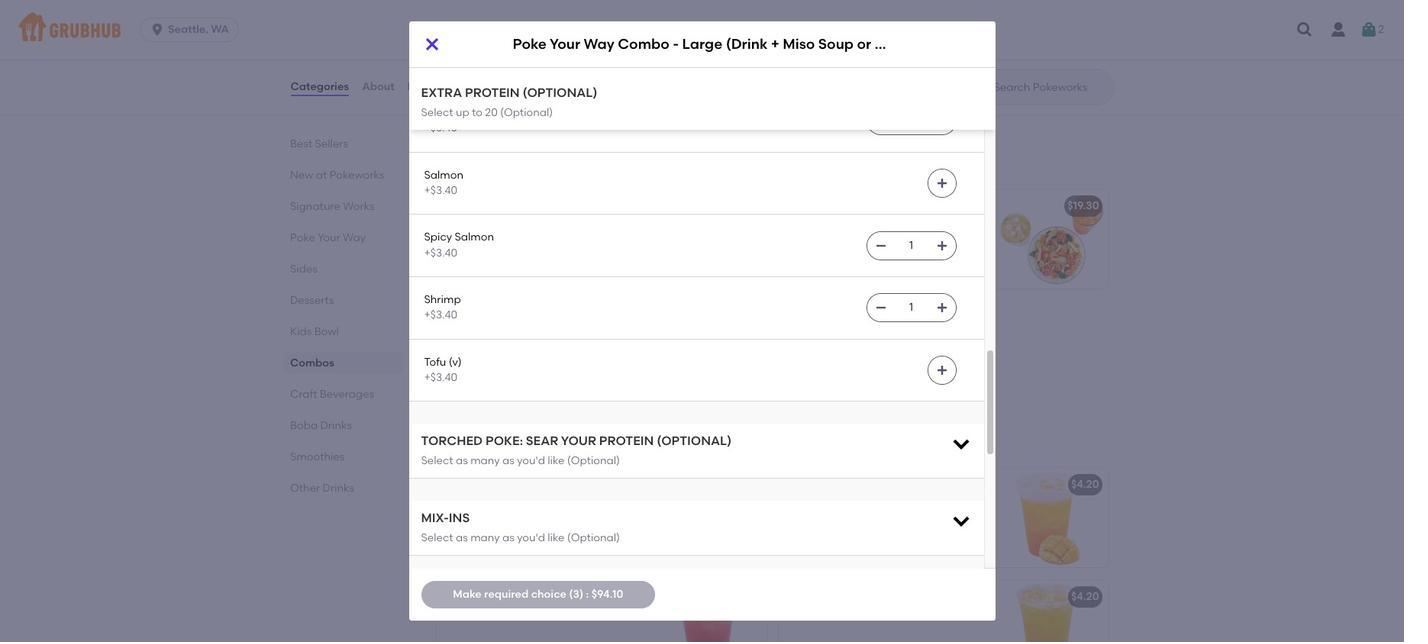 Task type: vqa. For each thing, say whether or not it's contained in the screenshot.
the right Toppings,
yes



Task type: describe. For each thing, give the bounding box(es) containing it.
1 horizontal spatial chips)
[[919, 35, 964, 53]]

2 horizontal spatial way
[[584, 35, 615, 53]]

of inside three proteins with your choice of mix ins, toppings, and flavor.
[[610, 333, 620, 346]]

many inside mix-ins select as many as you'd like (optional)
[[471, 531, 500, 544]]

like inside "torched poke: sear your protein (optional) select as many as you'd like (optional)"
[[548, 454, 565, 467]]

salmon +$3.40
[[424, 169, 464, 197]]

1 vertical spatial craft
[[433, 433, 476, 452]]

$4.20 button
[[779, 581, 1109, 642]]

mango
[[788, 478, 825, 491]]

toppings, inside mix up to 2 proteins with your choice of base, mix-ins, toppings, and flavor.
[[874, 237, 922, 250]]

mix
[[446, 349, 464, 362]]

2 horizontal spatial poke
[[513, 35, 547, 53]]

best
[[290, 137, 312, 150]]

bowl
[[314, 325, 339, 338]]

1 horizontal spatial combos
[[433, 154, 501, 173]]

1 horizontal spatial poke
[[446, 312, 471, 325]]

1 horizontal spatial combo
[[618, 35, 670, 53]]

2 inside mix up to 2 proteins with your choice of base, mix-ins, toppings, and flavor.
[[837, 221, 843, 234]]

edamame,
[[446, 86, 503, 99]]

1 horizontal spatial kettle
[[875, 35, 916, 53]]

1 vertical spatial your
[[317, 231, 340, 244]]

(optional) inside "torched poke: sear your protein (optional) select as many as you'd like (optional)"
[[657, 434, 732, 448]]

mix
[[788, 221, 805, 234]]

salmon inside flame-cooked salmon +$3.40
[[504, 106, 544, 119]]

input item quantity number field for flame-cooked salmon
[[895, 107, 928, 135]]

lemonade for lilikoi lemonade
[[478, 478, 534, 491]]

signature
[[290, 200, 340, 213]]

tofu
[[504, 55, 525, 68]]

1 horizontal spatial +
[[753, 33, 760, 46]]

drinks for boba drinks
[[320, 419, 352, 432]]

1 vertical spatial beverages
[[480, 433, 565, 452]]

1 vertical spatial (drink
[[607, 312, 639, 325]]

poke your way
[[290, 231, 366, 244]]

white
[[551, 55, 579, 68]]

flame-
[[424, 106, 461, 119]]

20
[[485, 106, 498, 119]]

(optional) inside 'extra protein (optional) select up to 20 (optional)'
[[500, 106, 553, 119]]

:
[[586, 588, 589, 601]]

you'd inside mix-ins select as many as you'd like (optional)
[[517, 531, 545, 544]]

up inside 'extra protein (optional) select up to 20 (optional)'
[[456, 106, 469, 119]]

new at pokeworks
[[290, 169, 384, 182]]

protein inside 'extra protein (optional) select up to 20 (optional)'
[[465, 86, 520, 100]]

classic
[[562, 101, 599, 114]]

as down lilikoi lemonade
[[503, 531, 515, 544]]

salmon inside spicy salmon +$3.40
[[455, 231, 494, 244]]

svg image inside 2 button
[[1360, 21, 1379, 39]]

select inside "torched poke: sear your protein (optional) select as many as you'd like (optional)"
[[421, 454, 453, 467]]

seattle, wa
[[168, 23, 229, 36]]

0 horizontal spatial kettle
[[720, 312, 750, 325]]

lemonade for mango lemonade
[[827, 478, 883, 491]]

make required choice (3) : $94.10
[[453, 588, 624, 601]]

like inside mix-ins select as many as you'd like (optional)
[[548, 531, 565, 544]]

main navigation navigation
[[0, 0, 1405, 60]]

about
[[362, 80, 395, 93]]

corn,
[[479, 70, 505, 83]]

1 vertical spatial -
[[567, 312, 571, 325]]

best sellers
[[290, 137, 348, 150]]

desserts
[[290, 294, 334, 307]]

1 vertical spatial large
[[574, 312, 605, 325]]

2 button
[[1360, 16, 1385, 44]]

shrimp +$3.40
[[424, 293, 461, 322]]

works
[[343, 200, 374, 213]]

pokeworks inside "chicken or tofu with white rice, sweet corn, mandarin orange, edamame, surimi salad, wonton crisps, and pokeworks classic"
[[504, 101, 559, 114]]

lilikoi
[[446, 478, 476, 491]]

0 horizontal spatial +
[[641, 312, 648, 325]]

$19.30
[[1068, 200, 1099, 213]]

drinks for other drinks
[[322, 482, 354, 495]]

your inside mix up to 2 proteins with your choice of base, mix-ins, toppings, and flavor.
[[915, 221, 937, 234]]

categories
[[291, 80, 349, 93]]

(3)
[[569, 588, 584, 601]]

or inside "chicken or tofu with white rice, sweet corn, mandarin orange, edamame, surimi salad, wonton crisps, and pokeworks classic"
[[491, 55, 501, 68]]

salad,
[[539, 86, 570, 99]]

strawberry
[[446, 591, 504, 604]]

wa
[[211, 23, 229, 36]]

0 horizontal spatial beverages
[[320, 388, 374, 401]]

0 vertical spatial (drink
[[726, 35, 768, 53]]

$4.20 for mango lemonade
[[1072, 478, 1099, 491]]

other drinks
[[290, 482, 354, 495]]

reviews button
[[407, 60, 451, 115]]

crisps,
[[446, 101, 479, 114]]

shrimp
[[424, 293, 461, 306]]

1 vertical spatial poke
[[290, 231, 315, 244]]

+$3.40 inside shrimp +$3.40
[[424, 309, 458, 322]]

torched poke: sear your protein (optional) select as many as you'd like (optional)
[[421, 434, 732, 467]]

as down ins
[[456, 531, 468, 544]]

+$3.40 inside tofu (v) +$3.40
[[424, 371, 458, 384]]

extra
[[421, 86, 462, 100]]

proteins inside three proteins with your choice of mix ins, toppings, and flavor.
[[478, 333, 520, 346]]

chicken
[[446, 55, 488, 68]]

at
[[316, 169, 327, 182]]

(optional) inside "torched poke: sear your protein (optional) select as many as you'd like (optional)"
[[567, 454, 620, 467]]

1 horizontal spatial soup
[[819, 35, 854, 53]]

flavor. inside mix up to 2 proteins with your choice of base, mix-ins, toppings, and flavor.
[[788, 252, 819, 265]]

base,
[[801, 237, 829, 250]]

spicy salmon +$3.40
[[424, 231, 494, 259]]

(v)
[[449, 356, 462, 369]]

2 horizontal spatial or
[[857, 35, 872, 53]]

1 vertical spatial pokeworks
[[329, 169, 384, 182]]

2 horizontal spatial +
[[771, 35, 780, 53]]

+$3.40 inside spicy tuna +$3.40
[[424, 59, 458, 72]]

you'd inside "torched poke: sear your protein (optional) select as many as you'd like (optional)"
[[517, 454, 545, 467]]

+$3.40 inside spicy salmon +$3.40
[[424, 246, 458, 259]]

svg image inside seattle, wa button
[[150, 22, 165, 37]]

1 vertical spatial combo
[[525, 312, 564, 325]]

1 horizontal spatial craft beverages
[[433, 433, 565, 452]]

seattle,
[[168, 23, 208, 36]]

1 vertical spatial way
[[343, 231, 366, 244]]

1 vertical spatial miso
[[650, 312, 675, 325]]

lilikoi green tea image
[[994, 581, 1109, 642]]

sweet
[[446, 70, 476, 83]]

1 vertical spatial poke your way combo - large (drink + miso soup or kettle chips)
[[446, 312, 787, 325]]

tuna
[[455, 44, 480, 57]]

0 horizontal spatial craft beverages
[[290, 388, 374, 401]]

new
[[290, 169, 313, 182]]

kids bowl
[[290, 325, 339, 338]]

1 vertical spatial combos
[[290, 357, 334, 370]]

1 horizontal spatial your
[[474, 312, 497, 325]]

ins, inside three proteins with your choice of mix ins, toppings, and flavor.
[[467, 349, 483, 362]]

input item quantity number field for shrimp
[[895, 294, 928, 322]]

0 horizontal spatial soup
[[677, 312, 704, 325]]

mango lemonade
[[788, 478, 883, 491]]

as down poke:
[[503, 454, 515, 467]]

ins, inside mix up to 2 proteins with your choice of base, mix-ins, toppings, and flavor.
[[854, 237, 871, 250]]

0 vertical spatial miso
[[783, 35, 815, 53]]

2 horizontal spatial your
[[550, 35, 581, 53]]

wonton
[[573, 86, 612, 99]]

boba
[[290, 419, 317, 432]]

surimi
[[505, 86, 536, 99]]

mix up to 2 proteins with your choice of base, mix-ins, toppings, and flavor.
[[788, 221, 975, 265]]

other
[[290, 482, 320, 495]]

0 horizontal spatial craft
[[290, 388, 317, 401]]

three
[[446, 333, 475, 346]]



Task type: locate. For each thing, give the bounding box(es) containing it.
(optional) inside mix-ins select as many as you'd like (optional)
[[567, 531, 620, 544]]

poke up sides
[[290, 231, 315, 244]]

0 horizontal spatial way
[[343, 231, 366, 244]]

2 vertical spatial your
[[474, 312, 497, 325]]

lemonade for strawberry lemonade
[[506, 591, 563, 604]]

strawberry lemonade image
[[652, 581, 766, 642]]

proteins inside mix up to 2 proteins with your choice of base, mix-ins, toppings, and flavor.
[[846, 221, 888, 234]]

up down edamame,
[[456, 106, 469, 119]]

your
[[550, 35, 581, 53], [317, 231, 340, 244], [474, 312, 497, 325]]

ins, right base,
[[854, 237, 871, 250]]

0 horizontal spatial (drink
[[607, 312, 639, 325]]

1 horizontal spatial 2
[[1379, 23, 1385, 36]]

spicy down salmon +$3.40
[[424, 231, 452, 244]]

boba drinks
[[290, 419, 352, 432]]

1 spicy from the top
[[424, 44, 452, 57]]

1 vertical spatial salmon
[[424, 169, 464, 182]]

0 vertical spatial ins,
[[854, 237, 871, 250]]

pokeworks
[[504, 101, 559, 114], [329, 169, 384, 182]]

0 horizontal spatial poke
[[290, 231, 315, 244]]

0 vertical spatial many
[[471, 454, 500, 467]]

salmon down salmon +$3.40
[[455, 231, 494, 244]]

2 spicy from the top
[[424, 231, 452, 244]]

soup
[[819, 35, 854, 53], [677, 312, 704, 325]]

svg image
[[1360, 21, 1379, 39], [875, 53, 887, 65], [875, 240, 887, 252], [951, 433, 972, 455]]

poke:
[[486, 434, 523, 448]]

salmon
[[504, 106, 544, 119], [424, 169, 464, 182], [455, 231, 494, 244]]

0 vertical spatial salmon
[[504, 106, 544, 119]]

1 horizontal spatial flavor.
[[788, 252, 819, 265]]

5 +$3.40 from the top
[[424, 309, 458, 322]]

mango lemonade image
[[994, 468, 1109, 568]]

lemonade down poke:
[[478, 478, 534, 491]]

sear
[[526, 434, 559, 448]]

pokeworks up works
[[329, 169, 384, 182]]

0 vertical spatial select
[[421, 106, 453, 119]]

beverages up lilikoi lemonade
[[480, 433, 565, 452]]

toppings, inside three proteins with your choice of mix ins, toppings, and flavor.
[[486, 349, 535, 362]]

0 vertical spatial large
[[682, 35, 723, 53]]

select inside mix-ins select as many as you'd like (optional)
[[421, 531, 453, 544]]

your down signature works
[[317, 231, 340, 244]]

+
[[753, 33, 760, 46], [771, 35, 780, 53], [641, 312, 648, 325]]

your up white
[[550, 35, 581, 53]]

flavor.
[[788, 252, 819, 265], [560, 349, 592, 362]]

craft
[[290, 388, 317, 401], [433, 433, 476, 452]]

1 horizontal spatial -
[[673, 35, 679, 53]]

+$3.40 down shrimp
[[424, 309, 458, 322]]

large
[[682, 35, 723, 53], [574, 312, 605, 325]]

0 horizontal spatial (optional)
[[523, 86, 598, 100]]

1 vertical spatial of
[[610, 333, 620, 346]]

flame-cooked salmon +$3.40
[[424, 106, 544, 135]]

0 horizontal spatial up
[[456, 106, 469, 119]]

large left $7.80
[[682, 35, 723, 53]]

chicken or tofu with white rice, sweet corn, mandarin orange, edamame, surimi salad, wonton crisps, and pokeworks classic
[[446, 55, 612, 114]]

+$3.40 up reviews
[[424, 59, 458, 72]]

input item quantity number field for spicy tuna
[[895, 45, 928, 72]]

strawberry lemonade button
[[437, 581, 766, 642]]

salmon down flame-
[[424, 169, 464, 182]]

select
[[421, 106, 453, 119], [421, 454, 453, 467], [421, 531, 453, 544]]

spicy for spicy salmon
[[424, 231, 452, 244]]

proteins right three
[[478, 333, 520, 346]]

1 select from the top
[[421, 106, 453, 119]]

0 vertical spatial poke
[[513, 35, 547, 53]]

poke up three
[[446, 312, 471, 325]]

flavor. inside three proteins with your choice of mix ins, toppings, and flavor.
[[560, 349, 592, 362]]

0 horizontal spatial your
[[317, 231, 340, 244]]

way up three proteins with your choice of mix ins, toppings, and flavor.
[[499, 312, 523, 325]]

1 vertical spatial with
[[890, 221, 912, 234]]

to inside mix up to 2 proteins with your choice of base, mix-ins, toppings, and flavor.
[[824, 221, 834, 234]]

your up three
[[474, 312, 497, 325]]

protein inside "torched poke: sear your protein (optional) select as many as you'd like (optional)"
[[599, 434, 654, 448]]

1 you'd from the top
[[517, 454, 545, 467]]

up up base,
[[808, 221, 821, 234]]

spicy tuna +$3.40
[[424, 44, 480, 72]]

+$3.40
[[424, 59, 458, 72], [424, 122, 458, 135], [424, 184, 458, 197], [424, 246, 458, 259], [424, 309, 458, 322], [424, 371, 458, 384]]

2 vertical spatial or
[[706, 312, 717, 325]]

combo
[[618, 35, 670, 53], [525, 312, 564, 325]]

choice inside three proteins with your choice of mix ins, toppings, and flavor.
[[572, 333, 607, 346]]

1 vertical spatial up
[[808, 221, 821, 234]]

2 vertical spatial select
[[421, 531, 453, 544]]

select down the torched
[[421, 454, 453, 467]]

(optional) inside 'extra protein (optional) select up to 20 (optional)'
[[523, 86, 598, 100]]

0 horizontal spatial miso
[[650, 312, 675, 325]]

kettle
[[875, 35, 916, 53], [720, 312, 750, 325]]

way down works
[[343, 231, 366, 244]]

1 horizontal spatial large
[[682, 35, 723, 53]]

- up three proteins with your choice of mix ins, toppings, and flavor.
[[567, 312, 571, 325]]

lilikoi lemonade image
[[652, 468, 766, 568]]

0 horizontal spatial -
[[567, 312, 571, 325]]

2
[[1379, 23, 1385, 36], [837, 221, 843, 234]]

combos down kids bowl
[[290, 357, 334, 370]]

as
[[456, 454, 468, 467], [503, 454, 515, 467], [456, 531, 468, 544], [503, 531, 515, 544]]

(optional) down your
[[567, 454, 620, 467]]

extra protein (optional) select up to 20 (optional)
[[421, 86, 598, 119]]

poke up tofu
[[513, 35, 547, 53]]

lemonade
[[478, 478, 534, 491], [827, 478, 883, 491], [506, 591, 563, 604]]

choice inside mix up to 2 proteins with your choice of base, mix-ins, toppings, and flavor.
[[940, 221, 975, 234]]

your inside three proteins with your choice of mix ins, toppings, and flavor.
[[547, 333, 569, 346]]

as down the torched
[[456, 454, 468, 467]]

2 inside button
[[1379, 23, 1385, 36]]

6 +$3.40 from the top
[[424, 371, 458, 384]]

0 horizontal spatial proteins
[[478, 333, 520, 346]]

ins, right mix
[[467, 349, 483, 362]]

+$3.40 up spicy salmon +$3.40
[[424, 184, 458, 197]]

protein right your
[[599, 434, 654, 448]]

1 vertical spatial toppings,
[[486, 349, 535, 362]]

miso
[[783, 35, 815, 53], [650, 312, 675, 325]]

orange,
[[561, 70, 601, 83]]

to
[[472, 106, 483, 119], [824, 221, 834, 234]]

mix-
[[832, 237, 854, 250]]

lemonade left (3)
[[506, 591, 563, 604]]

mix-
[[421, 511, 449, 525]]

0 vertical spatial (optional)
[[500, 106, 553, 119]]

beverages
[[320, 388, 374, 401], [480, 433, 565, 452]]

of
[[788, 237, 798, 250], [610, 333, 620, 346]]

0 horizontal spatial large
[[574, 312, 605, 325]]

0 horizontal spatial protein
[[465, 86, 520, 100]]

kids bowl image
[[652, 23, 766, 122]]

seattle, wa button
[[140, 18, 245, 42]]

large up three proteins with your choice of mix ins, toppings, and flavor.
[[574, 312, 605, 325]]

tofu
[[424, 356, 446, 369]]

1 vertical spatial drinks
[[322, 482, 354, 495]]

0 vertical spatial 2
[[1379, 23, 1385, 36]]

like up make required choice (3) : $94.10
[[548, 531, 565, 544]]

pokeworks down "surimi"
[[504, 101, 559, 114]]

(optional) down "surimi"
[[500, 106, 553, 119]]

many inside "torched poke: sear your protein (optional) select as many as you'd like (optional)"
[[471, 454, 500, 467]]

ins
[[449, 511, 470, 525]]

craft up 'lilikoi'
[[433, 433, 476, 452]]

and inside mix up to 2 proteins with your choice of base, mix-ins, toppings, and flavor.
[[925, 237, 945, 250]]

0 vertical spatial chips)
[[919, 35, 964, 53]]

lemonade inside button
[[506, 591, 563, 604]]

spicy for spicy tuna
[[424, 44, 452, 57]]

your
[[561, 434, 596, 448]]

1 horizontal spatial choice
[[572, 333, 607, 346]]

spicy
[[424, 44, 452, 57], [424, 231, 452, 244]]

$4.20 inside "button"
[[1072, 591, 1099, 604]]

1 horizontal spatial up
[[808, 221, 821, 234]]

2 select from the top
[[421, 454, 453, 467]]

- left $7.80
[[673, 35, 679, 53]]

drinks right boba on the bottom left
[[320, 419, 352, 432]]

0 vertical spatial combo
[[618, 35, 670, 53]]

your
[[915, 221, 937, 234], [547, 333, 569, 346]]

1 vertical spatial chips)
[[753, 312, 787, 325]]

lemonade right mango
[[827, 478, 883, 491]]

2 vertical spatial way
[[499, 312, 523, 325]]

1 many from the top
[[471, 454, 500, 467]]

you'd up make required choice (3) : $94.10
[[517, 531, 545, 544]]

+$3.40 inside flame-cooked salmon +$3.40
[[424, 122, 458, 135]]

1 horizontal spatial your
[[915, 221, 937, 234]]

sellers
[[315, 137, 348, 150]]

1 vertical spatial (optional)
[[657, 434, 732, 448]]

0 vertical spatial up
[[456, 106, 469, 119]]

$4.20 for lilikoi lemonade
[[729, 478, 757, 491]]

strawberry lemonade
[[446, 591, 563, 604]]

0 vertical spatial soup
[[819, 35, 854, 53]]

toppings, right (v)
[[486, 349, 535, 362]]

0 horizontal spatial combos
[[290, 357, 334, 370]]

1 horizontal spatial pokeworks
[[504, 101, 559, 114]]

select inside 'extra protein (optional) select up to 20 (optional)'
[[421, 106, 453, 119]]

1 vertical spatial your
[[547, 333, 569, 346]]

0 vertical spatial choice
[[940, 221, 975, 234]]

2 vertical spatial and
[[537, 349, 558, 362]]

cooked
[[461, 106, 502, 119]]

to up mix-
[[824, 221, 834, 234]]

with inside "chicken or tofu with white rice, sweet corn, mandarin orange, edamame, surimi salad, wonton crisps, and pokeworks classic"
[[527, 55, 549, 68]]

1 vertical spatial choice
[[572, 333, 607, 346]]

0 vertical spatial spicy
[[424, 44, 452, 57]]

toppings, right mix-
[[874, 237, 922, 250]]

select down extra
[[421, 106, 453, 119]]

1 horizontal spatial of
[[788, 237, 798, 250]]

and inside "chicken or tofu with white rice, sweet corn, mandarin orange, edamame, surimi salad, wonton crisps, and pokeworks classic"
[[481, 101, 502, 114]]

2 +$3.40 from the top
[[424, 122, 458, 135]]

like down 'sear'
[[548, 454, 565, 467]]

spicy left 'tuna'
[[424, 44, 452, 57]]

reviews
[[408, 80, 450, 93]]

lilikoi lemonade
[[446, 478, 534, 491]]

0 vertical spatial to
[[472, 106, 483, 119]]

+$3.40 inside salmon +$3.40
[[424, 184, 458, 197]]

1 vertical spatial proteins
[[478, 333, 520, 346]]

0 vertical spatial way
[[584, 35, 615, 53]]

0 vertical spatial -
[[673, 35, 679, 53]]

make
[[453, 588, 482, 601]]

you'd down 'sear'
[[517, 454, 545, 467]]

with inside mix up to 2 proteins with your choice of base, mix-ins, toppings, and flavor.
[[890, 221, 912, 234]]

0 vertical spatial proteins
[[846, 221, 888, 234]]

1 horizontal spatial beverages
[[480, 433, 565, 452]]

1 +$3.40 from the top
[[424, 59, 458, 72]]

smoothies
[[290, 451, 344, 464]]

0 vertical spatial flavor.
[[788, 252, 819, 265]]

salmon down "surimi"
[[504, 106, 544, 119]]

2 input item quantity number field from the top
[[895, 107, 928, 135]]

poke your way combo - regular (drink + miso soup or kettle chips) image
[[994, 190, 1109, 289]]

4 +$3.40 from the top
[[424, 246, 458, 259]]

to left 20
[[472, 106, 483, 119]]

1 horizontal spatial (optional)
[[657, 434, 732, 448]]

0 vertical spatial poke your way combo - large (drink + miso soup or kettle chips)
[[513, 35, 964, 53]]

2 like from the top
[[548, 531, 565, 544]]

1 horizontal spatial ins,
[[854, 237, 871, 250]]

beverages up boba drinks
[[320, 388, 374, 401]]

spicy inside spicy salmon +$3.40
[[424, 231, 452, 244]]

craft beverages up boba drinks
[[290, 388, 374, 401]]

Search Pokeworks search field
[[993, 80, 1109, 95]]

0 horizontal spatial of
[[610, 333, 620, 346]]

to inside 'extra protein (optional) select up to 20 (optional)'
[[472, 106, 483, 119]]

toppings,
[[874, 237, 922, 250], [486, 349, 535, 362]]

protein
[[465, 86, 520, 100], [599, 434, 654, 448]]

with
[[527, 55, 549, 68], [890, 221, 912, 234], [523, 333, 544, 346]]

proteins up mix-
[[846, 221, 888, 234]]

1 vertical spatial like
[[548, 531, 565, 544]]

(drink
[[726, 35, 768, 53], [607, 312, 639, 325]]

signature works combo (drink + miso soup or kettle chips) image
[[652, 190, 766, 289]]

4 input item quantity number field from the top
[[895, 294, 928, 322]]

many up lilikoi lemonade
[[471, 454, 500, 467]]

craft beverages up lilikoi lemonade
[[433, 433, 565, 452]]

0 vertical spatial drinks
[[320, 419, 352, 432]]

2 many from the top
[[471, 531, 500, 544]]

combos down flame-cooked salmon +$3.40
[[433, 154, 501, 173]]

up inside mix up to 2 proteins with your choice of base, mix-ins, toppings, and flavor.
[[808, 221, 821, 234]]

categories button
[[290, 60, 350, 115]]

2 horizontal spatial choice
[[940, 221, 975, 234]]

0 horizontal spatial chips)
[[753, 312, 787, 325]]

(optional)
[[500, 106, 553, 119], [567, 454, 620, 467], [567, 531, 620, 544]]

and inside three proteins with your choice of mix ins, toppings, and flavor.
[[537, 349, 558, 362]]

torched
[[421, 434, 483, 448]]

$7.80
[[727, 33, 753, 46]]

1 horizontal spatial protein
[[599, 434, 654, 448]]

0 vertical spatial craft beverages
[[290, 388, 374, 401]]

2 vertical spatial choice
[[531, 588, 567, 601]]

input item quantity number field for spicy salmon
[[895, 232, 928, 259]]

drinks right other
[[322, 482, 354, 495]]

choice
[[940, 221, 975, 234], [572, 333, 607, 346], [531, 588, 567, 601]]

required
[[484, 588, 529, 601]]

select down mix-
[[421, 531, 453, 544]]

1 horizontal spatial way
[[499, 312, 523, 325]]

poke your way combo - large (drink + miso soup or kettle chips) image
[[652, 302, 766, 401]]

svg image
[[1296, 21, 1314, 39], [150, 22, 165, 37], [423, 35, 441, 53], [875, 115, 887, 127], [936, 177, 948, 189], [936, 240, 948, 252], [875, 302, 887, 314], [936, 302, 948, 314], [936, 364, 948, 376], [951, 510, 972, 532]]

+$3.40 down tofu
[[424, 371, 458, 384]]

protein down corn,
[[465, 86, 520, 100]]

many down lilikoi lemonade
[[471, 531, 500, 544]]

1 horizontal spatial or
[[706, 312, 717, 325]]

spicy inside spicy tuna +$3.40
[[424, 44, 452, 57]]

$94.10
[[592, 588, 624, 601]]

signature works
[[290, 200, 374, 213]]

1 input item quantity number field from the top
[[895, 45, 928, 72]]

3 input item quantity number field from the top
[[895, 232, 928, 259]]

1 vertical spatial ins,
[[467, 349, 483, 362]]

3 select from the top
[[421, 531, 453, 544]]

0 vertical spatial pokeworks
[[504, 101, 559, 114]]

kids
[[290, 325, 312, 338]]

(optional)
[[523, 86, 598, 100], [657, 434, 732, 448]]

Input item quantity number field
[[895, 45, 928, 72], [895, 107, 928, 135], [895, 232, 928, 259], [895, 294, 928, 322]]

with inside three proteins with your choice of mix ins, toppings, and flavor.
[[523, 333, 544, 346]]

tofu (v) +$3.40
[[424, 356, 462, 384]]

rice,
[[582, 55, 604, 68]]

-
[[673, 35, 679, 53], [567, 312, 571, 325]]

0 horizontal spatial and
[[481, 101, 502, 114]]

1 vertical spatial kettle
[[720, 312, 750, 325]]

1 vertical spatial many
[[471, 531, 500, 544]]

0 vertical spatial your
[[550, 35, 581, 53]]

mandarin
[[507, 70, 558, 83]]

$7.80 +
[[727, 33, 760, 46]]

craft up boba on the bottom left
[[290, 388, 317, 401]]

of inside mix up to 2 proteins with your choice of base, mix-ins, toppings, and flavor.
[[788, 237, 798, 250]]

ins,
[[854, 237, 871, 250], [467, 349, 483, 362]]

2 you'd from the top
[[517, 531, 545, 544]]

poke
[[513, 35, 547, 53], [290, 231, 315, 244], [446, 312, 471, 325]]

chips)
[[919, 35, 964, 53], [753, 312, 787, 325]]

about button
[[361, 60, 395, 115]]

+$3.40 down flame-
[[424, 122, 458, 135]]

sides
[[290, 263, 317, 276]]

1 vertical spatial craft beverages
[[433, 433, 565, 452]]

1 vertical spatial to
[[824, 221, 834, 234]]

(optional) up :
[[567, 531, 620, 544]]

way up 'rice,'
[[584, 35, 615, 53]]

+$3.40 up shrimp
[[424, 246, 458, 259]]

1 vertical spatial and
[[925, 237, 945, 250]]

drinks
[[320, 419, 352, 432], [322, 482, 354, 495]]

0 vertical spatial you'd
[[517, 454, 545, 467]]

many
[[471, 454, 500, 467], [471, 531, 500, 544]]

3 +$3.40 from the top
[[424, 184, 458, 197]]

three proteins with your choice of mix ins, toppings, and flavor.
[[446, 333, 620, 362]]

1 like from the top
[[548, 454, 565, 467]]

1 vertical spatial soup
[[677, 312, 704, 325]]

mix-ins select as many as you'd like (optional)
[[421, 511, 620, 544]]



